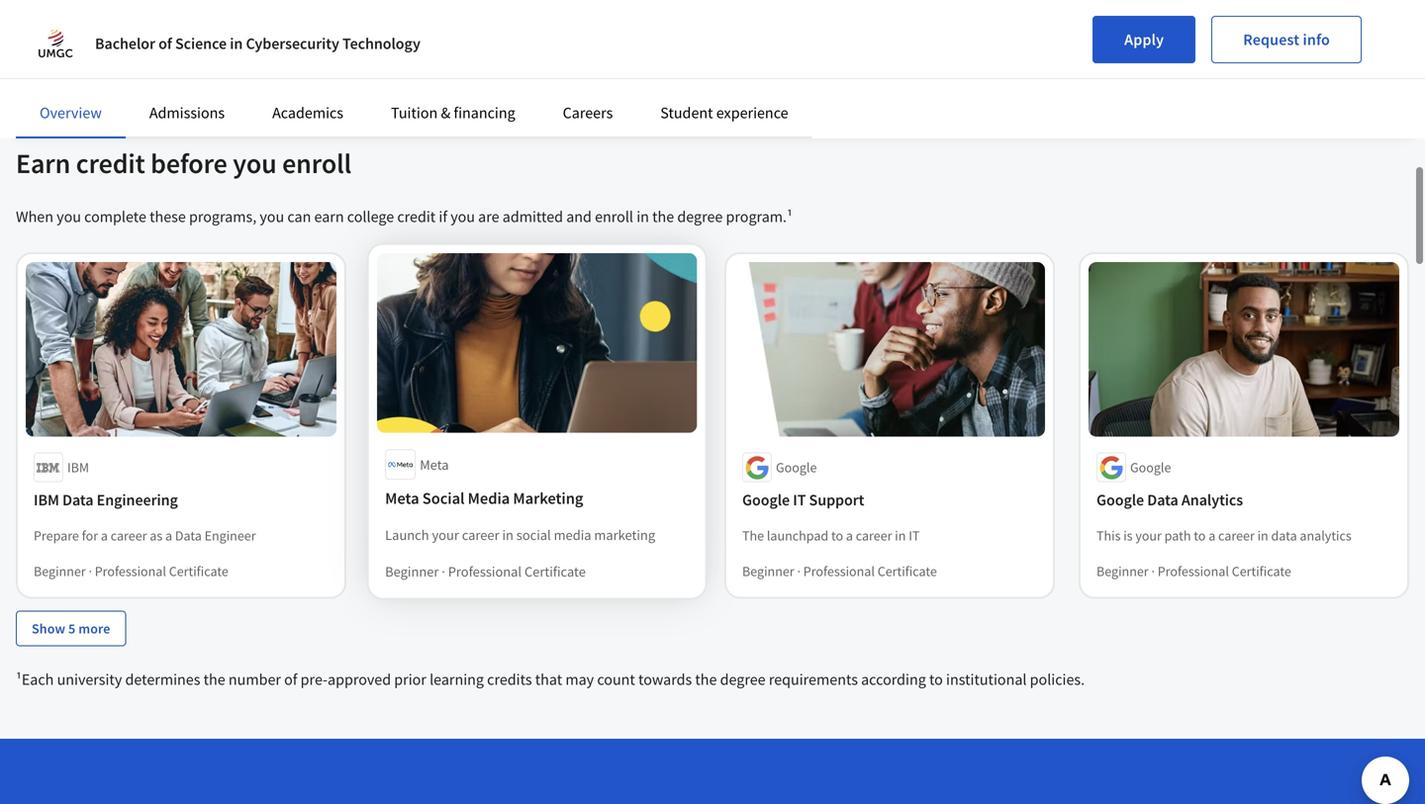 Task type: vqa. For each thing, say whether or not it's contained in the screenshot.
Student
yes



Task type: describe. For each thing, give the bounding box(es) containing it.
apply button
[[1093, 16, 1196, 63]]

academics
[[272, 103, 343, 123]]

beginner · professional certificate for support
[[742, 563, 937, 581]]

google up the
[[742, 491, 790, 510]]

you left can
[[260, 207, 284, 227]]

media
[[554, 526, 591, 544]]

meta social media marketing link
[[385, 488, 689, 509]]

meet
[[53, 5, 85, 25]]

analytics
[[1300, 527, 1352, 545]]

count
[[597, 670, 635, 690]]

meet the needs of end users by applying troubleshooting methodologies and resolving it problems.
[[53, 5, 426, 48]]

meta for meta
[[420, 456, 449, 474]]

admissions link
[[149, 103, 225, 123]]

when
[[16, 207, 53, 227]]

tuition
[[391, 103, 438, 123]]

cybersecurity
[[246, 34, 339, 53]]

prepare
[[34, 527, 79, 545]]

certificate for google it support
[[878, 563, 937, 581]]

1 vertical spatial credit
[[397, 207, 436, 227]]

certificate for meta social media marketing
[[525, 563, 586, 581]]

according
[[861, 670, 926, 690]]

college
[[347, 207, 394, 227]]

university
[[57, 670, 122, 690]]

info
[[1303, 30, 1330, 49]]

support
[[809, 491, 864, 510]]

google data analytics
[[1097, 491, 1243, 510]]

by
[[240, 5, 256, 25]]

professional for engineering
[[95, 563, 166, 581]]

the right towards
[[695, 670, 717, 690]]

that
[[535, 670, 562, 690]]

1 horizontal spatial and
[[566, 207, 592, 227]]

ibm for ibm data engineering
[[34, 491, 59, 510]]

beginner · professional certificate for media
[[385, 563, 586, 581]]

is
[[1124, 527, 1133, 545]]

prepare for a career as a data engineer
[[34, 527, 256, 545]]

¹each university determines the number of pre-approved prior learning credits that may count towards the degree requirements according to institutional policies.
[[16, 670, 1085, 690]]

policies.
[[1030, 670, 1085, 690]]

if
[[439, 207, 447, 227]]

meta social media marketing
[[385, 488, 583, 509]]

certificate for google data analytics
[[1232, 563, 1291, 581]]

google data analytics link
[[1097, 491, 1392, 510]]

1 horizontal spatial data
[[175, 527, 202, 545]]

student
[[660, 103, 713, 123]]

users
[[201, 5, 237, 25]]

student experience link
[[660, 103, 788, 123]]

· for media
[[442, 563, 445, 581]]

you right the when
[[57, 207, 81, 227]]

1 horizontal spatial your
[[1136, 527, 1162, 545]]

earn
[[16, 146, 71, 181]]

earn credit before you enroll
[[16, 146, 351, 181]]

bachelor
[[95, 34, 155, 53]]

apply
[[1124, 30, 1164, 49]]

methodologies
[[53, 29, 153, 48]]

show 5 more
[[32, 620, 110, 638]]

engineer
[[205, 527, 256, 545]]

engineering
[[97, 491, 178, 510]]

troubleshooting
[[320, 5, 426, 25]]

launch your career in social media marketing
[[385, 526, 655, 544]]

show
[[32, 620, 65, 638]]

overview link
[[40, 103, 102, 123]]

0 horizontal spatial to
[[831, 527, 843, 545]]

this
[[1097, 527, 1121, 545]]

marketing
[[594, 526, 655, 544]]

the left program.¹
[[652, 207, 674, 227]]

beginner for ibm data engineering
[[34, 563, 86, 581]]

number
[[228, 670, 281, 690]]

&
[[441, 103, 451, 123]]

problems.
[[264, 29, 331, 48]]

2 a from the left
[[165, 527, 172, 545]]

2 horizontal spatial to
[[1194, 527, 1206, 545]]

data
[[1271, 527, 1297, 545]]

for
[[82, 527, 98, 545]]

1 horizontal spatial it
[[793, 491, 806, 510]]

google it support
[[742, 491, 864, 510]]

as
[[150, 527, 163, 545]]

approved
[[328, 670, 391, 690]]

more
[[78, 620, 110, 638]]

path
[[1165, 527, 1191, 545]]

0 vertical spatial enroll
[[282, 146, 351, 181]]

meta for meta social media marketing
[[385, 488, 419, 509]]

launch
[[385, 526, 429, 544]]

google it support link
[[742, 491, 1037, 510]]

programs,
[[189, 207, 257, 227]]

prior
[[394, 670, 426, 690]]

0 horizontal spatial your
[[432, 526, 459, 544]]

3 a from the left
[[846, 527, 853, 545]]

beginner · professional certificate for engineering
[[34, 563, 228, 581]]

tuition & financing
[[391, 103, 515, 123]]

ibm data engineering
[[34, 491, 178, 510]]



Task type: locate. For each thing, give the bounding box(es) containing it.
professional
[[95, 563, 166, 581], [803, 563, 875, 581], [1158, 563, 1229, 581], [448, 563, 522, 581]]

meta up launch
[[385, 488, 419, 509]]

3 beginner from the left
[[1097, 563, 1149, 581]]

2 · from the left
[[797, 563, 801, 581]]

2 certificate from the left
[[878, 563, 937, 581]]

social
[[422, 488, 465, 509]]

3 beginner · professional certificate from the left
[[1097, 563, 1291, 581]]

degree
[[677, 207, 723, 227], [720, 670, 766, 690]]

of left pre-
[[284, 670, 297, 690]]

5
[[68, 620, 76, 638]]

financing
[[454, 103, 515, 123]]

0 vertical spatial and
[[156, 29, 181, 48]]

a
[[101, 527, 108, 545], [165, 527, 172, 545], [846, 527, 853, 545], [1209, 527, 1216, 545]]

student experience
[[660, 103, 788, 123]]

ibm up ibm data engineering
[[67, 459, 89, 477]]

google
[[776, 459, 817, 477], [1130, 459, 1171, 477], [742, 491, 790, 510], [1097, 491, 1144, 510]]

credits
[[487, 670, 532, 690]]

0 vertical spatial ibm
[[67, 459, 89, 477]]

4 professional from the left
[[448, 563, 522, 581]]

certificate down google it support link
[[878, 563, 937, 581]]

2 vertical spatial it
[[909, 527, 920, 545]]

the inside meet the needs of end users by applying troubleshooting methodologies and resolving it problems.
[[89, 5, 110, 25]]

it down google it support link
[[909, 527, 920, 545]]

career down google it support link
[[856, 527, 892, 545]]

professional for media
[[448, 563, 522, 581]]

to right path
[[1194, 527, 1206, 545]]

1 horizontal spatial meta
[[420, 456, 449, 474]]

learning
[[430, 670, 484, 690]]

it up launchpad
[[793, 491, 806, 510]]

0 vertical spatial of
[[157, 5, 170, 25]]

and inside meet the needs of end users by applying troubleshooting methodologies and resolving it problems.
[[156, 29, 181, 48]]

· for analytics
[[1151, 563, 1155, 581]]

2 horizontal spatial data
[[1147, 491, 1178, 510]]

certificate down media
[[525, 563, 586, 581]]

3 · from the left
[[1151, 563, 1155, 581]]

2 horizontal spatial it
[[909, 527, 920, 545]]

show 5 more button
[[16, 611, 126, 647]]

request
[[1243, 30, 1300, 49]]

determines
[[125, 670, 200, 690]]

1 vertical spatial meta
[[385, 488, 419, 509]]

this is your path to a career in data analytics
[[1097, 527, 1352, 545]]

4 beginner from the left
[[385, 563, 439, 581]]

program.¹
[[726, 207, 793, 227]]

· down the google data analytics
[[1151, 563, 1155, 581]]

1 horizontal spatial credit
[[397, 207, 436, 227]]

· for support
[[797, 563, 801, 581]]

professional for analytics
[[1158, 563, 1229, 581]]

enroll down academics link
[[282, 146, 351, 181]]

1 vertical spatial enroll
[[595, 207, 633, 227]]

degree left program.¹
[[677, 207, 723, 227]]

data
[[62, 491, 94, 510], [1147, 491, 1178, 510], [175, 527, 202, 545]]

0 horizontal spatial enroll
[[282, 146, 351, 181]]

it down by
[[248, 29, 261, 48]]

pre-
[[301, 670, 328, 690]]

earn
[[314, 207, 344, 227]]

technology
[[342, 34, 420, 53]]

0 vertical spatial it
[[248, 29, 261, 48]]

professional down the launchpad to a career in it
[[803, 563, 875, 581]]

· down social
[[442, 563, 445, 581]]

and right admitted
[[566, 207, 592, 227]]

0 vertical spatial credit
[[76, 146, 145, 181]]

beginner down launch
[[385, 563, 439, 581]]

1 vertical spatial degree
[[720, 670, 766, 690]]

beginner for google it support
[[742, 563, 794, 581]]

credit left if
[[397, 207, 436, 227]]

end
[[173, 5, 198, 25]]

complete
[[84, 207, 146, 227]]

the
[[742, 527, 764, 545]]

beginner down the
[[742, 563, 794, 581]]

request info
[[1243, 30, 1330, 49]]

¹each
[[16, 670, 54, 690]]

requirements
[[769, 670, 858, 690]]

and down end at top left
[[156, 29, 181, 48]]

beginner
[[34, 563, 86, 581], [742, 563, 794, 581], [1097, 563, 1149, 581], [385, 563, 439, 581]]

career down the google data analytics link
[[1218, 527, 1255, 545]]

0 vertical spatial meta
[[420, 456, 449, 474]]

0 horizontal spatial credit
[[76, 146, 145, 181]]

to right according
[[929, 670, 943, 690]]

2 beginner · professional certificate from the left
[[742, 563, 937, 581]]

0 horizontal spatial ibm
[[34, 491, 59, 510]]

google up is
[[1097, 491, 1144, 510]]

· down launchpad
[[797, 563, 801, 581]]

admissions
[[149, 103, 225, 123]]

1 vertical spatial ibm
[[34, 491, 59, 510]]

a right for
[[101, 527, 108, 545]]

a right 'as'
[[165, 527, 172, 545]]

needs
[[114, 5, 153, 25]]

beginner · professional certificate down path
[[1097, 563, 1291, 581]]

2 vertical spatial of
[[284, 670, 297, 690]]

0 vertical spatial degree
[[677, 207, 723, 227]]

it
[[248, 29, 261, 48], [793, 491, 806, 510], [909, 527, 920, 545]]

of left end at top left
[[157, 5, 170, 25]]

launchpad
[[767, 527, 829, 545]]

google up google it support
[[776, 459, 817, 477]]

ibm up prepare
[[34, 491, 59, 510]]

before
[[151, 146, 227, 181]]

resolving
[[184, 29, 245, 48]]

tuition & financing link
[[391, 103, 515, 123]]

data for ibm
[[62, 491, 94, 510]]

certificate for ibm data engineering
[[169, 563, 228, 581]]

these
[[150, 207, 186, 227]]

data up path
[[1147, 491, 1178, 510]]

3 certificate from the left
[[1232, 563, 1291, 581]]

media
[[468, 488, 510, 509]]

career
[[462, 526, 499, 544], [111, 527, 147, 545], [856, 527, 892, 545], [1218, 527, 1255, 545]]

1 · from the left
[[89, 563, 92, 581]]

your down social
[[432, 526, 459, 544]]

career down meta social media marketing in the bottom of the page
[[462, 526, 499, 544]]

ibm for ibm
[[67, 459, 89, 477]]

1 vertical spatial and
[[566, 207, 592, 227]]

google up the google data analytics
[[1130, 459, 1171, 477]]

4 beginner · professional certificate from the left
[[385, 563, 586, 581]]

applying
[[259, 5, 317, 25]]

1 certificate from the left
[[169, 563, 228, 581]]

credit up the complete
[[76, 146, 145, 181]]

science
[[175, 34, 227, 53]]

2 professional from the left
[[803, 563, 875, 581]]

request info button
[[1212, 16, 1362, 63]]

academics link
[[272, 103, 343, 123]]

data right 'as'
[[175, 527, 202, 545]]

analytics
[[1182, 491, 1243, 510]]

and
[[156, 29, 181, 48], [566, 207, 592, 227]]

1 beginner · professional certificate from the left
[[34, 563, 228, 581]]

1 horizontal spatial to
[[929, 670, 943, 690]]

4 certificate from the left
[[525, 563, 586, 581]]

1 horizontal spatial enroll
[[595, 207, 633, 227]]

beginner for google data analytics
[[1097, 563, 1149, 581]]

it inside meet the needs of end users by applying troubleshooting methodologies and resolving it problems.
[[248, 29, 261, 48]]

are
[[478, 207, 499, 227]]

meta
[[420, 456, 449, 474], [385, 488, 419, 509]]

career left 'as'
[[111, 527, 147, 545]]

social
[[516, 526, 551, 544]]

the launchpad to a career in it
[[742, 527, 920, 545]]

0 horizontal spatial meta
[[385, 488, 419, 509]]

overview
[[40, 103, 102, 123]]

degree left requirements at the right bottom of page
[[720, 670, 766, 690]]

beginner · professional certificate down the launchpad to a career in it
[[742, 563, 937, 581]]

1 professional from the left
[[95, 563, 166, 581]]

institutional
[[946, 670, 1027, 690]]

can
[[287, 207, 311, 227]]

4 · from the left
[[442, 563, 445, 581]]

data for google
[[1147, 491, 1178, 510]]

of inside meet the needs of end users by applying troubleshooting methodologies and resolving it problems.
[[157, 5, 170, 25]]

· down for
[[89, 563, 92, 581]]

admitted
[[503, 207, 563, 227]]

ibm data engineering link
[[34, 491, 329, 510]]

careers link
[[563, 103, 613, 123]]

certificate down engineer
[[169, 563, 228, 581]]

·
[[89, 563, 92, 581], [797, 563, 801, 581], [1151, 563, 1155, 581], [442, 563, 445, 581]]

towards
[[638, 670, 692, 690]]

1 a from the left
[[101, 527, 108, 545]]

certificate down data on the bottom
[[1232, 563, 1291, 581]]

0 horizontal spatial it
[[248, 29, 261, 48]]

careers
[[563, 103, 613, 123]]

data up for
[[62, 491, 94, 510]]

the left number
[[204, 670, 225, 690]]

of left the science
[[158, 34, 172, 53]]

· for engineering
[[89, 563, 92, 581]]

enroll right admitted
[[595, 207, 633, 227]]

professional down prepare for a career as a data engineer
[[95, 563, 166, 581]]

professional down launch your career in social media marketing
[[448, 563, 522, 581]]

beginner · professional certificate for analytics
[[1097, 563, 1291, 581]]

beginner · professional certificate
[[34, 563, 228, 581], [742, 563, 937, 581], [1097, 563, 1291, 581], [385, 563, 586, 581]]

to down the support
[[831, 527, 843, 545]]

1 vertical spatial it
[[793, 491, 806, 510]]

professional down path
[[1158, 563, 1229, 581]]

4 a from the left
[[1209, 527, 1216, 545]]

you
[[233, 146, 277, 181], [57, 207, 81, 227], [260, 207, 284, 227], [451, 207, 475, 227]]

1 beginner from the left
[[34, 563, 86, 581]]

beginner · professional certificate down launch your career in social media marketing
[[385, 563, 586, 581]]

you up the programs, on the top of page
[[233, 146, 277, 181]]

professional for support
[[803, 563, 875, 581]]

the up methodologies
[[89, 5, 110, 25]]

your right is
[[1136, 527, 1162, 545]]

experience
[[716, 103, 788, 123]]

meta up social
[[420, 456, 449, 474]]

0 horizontal spatial data
[[62, 491, 94, 510]]

2 beginner from the left
[[742, 563, 794, 581]]

beginner down prepare
[[34, 563, 86, 581]]

marketing
[[513, 488, 583, 509]]

may
[[565, 670, 594, 690]]

you right if
[[451, 207, 475, 227]]

a right path
[[1209, 527, 1216, 545]]

to
[[831, 527, 843, 545], [1194, 527, 1206, 545], [929, 670, 943, 690]]

1 vertical spatial of
[[158, 34, 172, 53]]

your
[[432, 526, 459, 544], [1136, 527, 1162, 545]]

when you complete these programs, you can earn college credit if you are admitted and enroll in the degree program.¹
[[16, 207, 793, 227]]

beginner for meta social media marketing
[[385, 563, 439, 581]]

beginner down is
[[1097, 563, 1149, 581]]

of
[[157, 5, 170, 25], [158, 34, 172, 53], [284, 670, 297, 690]]

beginner · professional certificate down prepare for a career as a data engineer
[[34, 563, 228, 581]]

1 horizontal spatial ibm
[[67, 459, 89, 477]]

university of maryland global campus logo image
[[32, 20, 79, 67]]

credit
[[76, 146, 145, 181], [397, 207, 436, 227]]

3 professional from the left
[[1158, 563, 1229, 581]]

0 horizontal spatial and
[[156, 29, 181, 48]]

a down the support
[[846, 527, 853, 545]]



